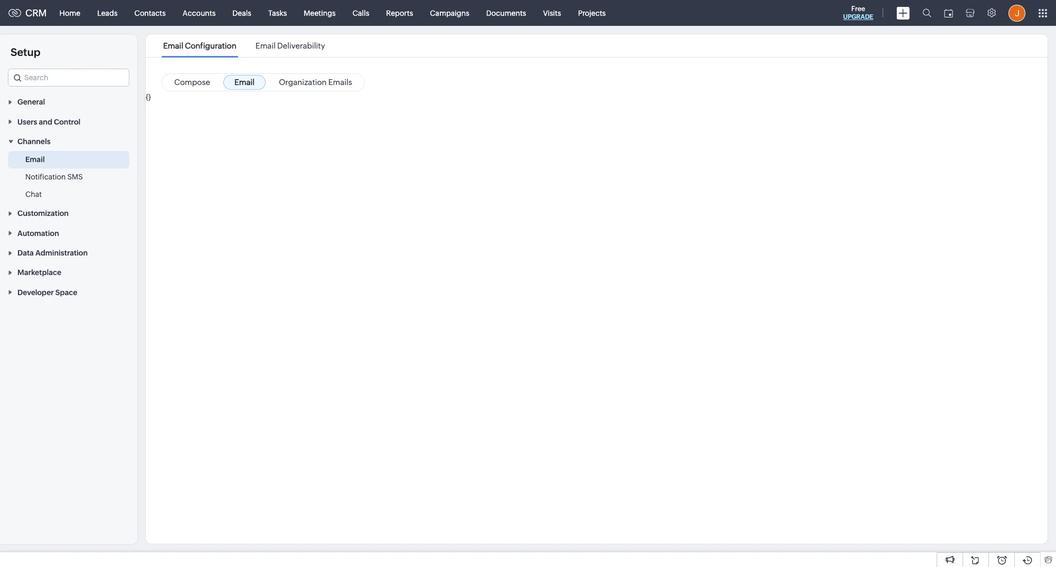 Task type: locate. For each thing, give the bounding box(es) containing it.
marketplace button
[[0, 263, 137, 282]]

free
[[852, 5, 866, 13]]

configuration
[[185, 41, 237, 50]]

organization emails link
[[268, 75, 363, 90]]

developer
[[17, 288, 54, 297]]

email down configuration
[[235, 78, 255, 87]]

automation button
[[0, 223, 137, 243]]

projects
[[578, 9, 606, 17]]

email configuration link
[[162, 41, 238, 50]]

visits
[[543, 9, 561, 17]]

0 horizontal spatial email link
[[25, 154, 45, 165]]

channels button
[[0, 131, 137, 151]]

organization
[[279, 78, 327, 87]]

profile image
[[1009, 4, 1026, 21]]

notification sms
[[25, 173, 83, 181]]

contacts link
[[126, 0, 174, 26]]

create menu image
[[897, 7, 910, 19]]

notification sms link
[[25, 172, 83, 182]]

upgrade
[[844, 13, 874, 21]]

customization
[[17, 209, 69, 218]]

1 horizontal spatial email link
[[223, 75, 266, 90]]

channels region
[[0, 151, 137, 203]]

email link
[[223, 75, 266, 90], [25, 154, 45, 165]]

general
[[17, 98, 45, 106]]

email deliverability
[[256, 41, 325, 50]]

accounts
[[183, 9, 216, 17]]

email link down channels
[[25, 154, 45, 165]]

email
[[163, 41, 183, 50], [256, 41, 276, 50], [235, 78, 255, 87], [25, 155, 45, 164]]

deals
[[233, 9, 251, 17]]

free upgrade
[[844, 5, 874, 21]]

email left configuration
[[163, 41, 183, 50]]

profile element
[[1003, 0, 1032, 26]]

0 vertical spatial email link
[[223, 75, 266, 90]]

automation
[[17, 229, 59, 238]]

list
[[154, 34, 335, 57]]

email link down configuration
[[223, 75, 266, 90]]

email down channels
[[25, 155, 45, 164]]

organization emails
[[279, 78, 352, 87]]

developer space button
[[0, 282, 137, 302]]

home link
[[51, 0, 89, 26]]

users and control
[[17, 118, 80, 126]]

contacts
[[135, 9, 166, 17]]

{}
[[146, 93, 151, 101]]

general button
[[0, 92, 137, 112]]

projects link
[[570, 0, 615, 26]]

calendar image
[[945, 9, 954, 17]]

chat link
[[25, 189, 42, 200]]

campaigns
[[430, 9, 470, 17]]

None field
[[8, 69, 129, 87]]

data administration
[[17, 249, 88, 257]]

leads link
[[89, 0, 126, 26]]

crm
[[25, 7, 47, 18]]

marketplace
[[17, 269, 61, 277]]

accounts link
[[174, 0, 224, 26]]

space
[[55, 288, 77, 297]]

search element
[[917, 0, 938, 26]]

documents
[[486, 9, 526, 17]]

users
[[17, 118, 37, 126]]

create menu element
[[891, 0, 917, 26]]

tasks
[[268, 9, 287, 17]]



Task type: describe. For each thing, give the bounding box(es) containing it.
reports link
[[378, 0, 422, 26]]

crm link
[[8, 7, 47, 18]]

Search text field
[[8, 69, 129, 86]]

notification
[[25, 173, 66, 181]]

email inside channels region
[[25, 155, 45, 164]]

search image
[[923, 8, 932, 17]]

1 vertical spatial email link
[[25, 154, 45, 165]]

meetings link
[[295, 0, 344, 26]]

sms
[[67, 173, 83, 181]]

administration
[[35, 249, 88, 257]]

calls
[[353, 9, 369, 17]]

email down 'tasks' on the left of the page
[[256, 41, 276, 50]]

chat
[[25, 190, 42, 199]]

control
[[54, 118, 80, 126]]

leads
[[97, 9, 118, 17]]

channels
[[17, 137, 51, 146]]

tasks link
[[260, 0, 295, 26]]

emails
[[328, 78, 352, 87]]

email configuration
[[163, 41, 237, 50]]

data administration button
[[0, 243, 137, 263]]

users and control button
[[0, 112, 137, 131]]

email deliverability link
[[254, 41, 327, 50]]

deliverability
[[277, 41, 325, 50]]

developer space
[[17, 288, 77, 297]]

meetings
[[304, 9, 336, 17]]

campaigns link
[[422, 0, 478, 26]]

calls link
[[344, 0, 378, 26]]

reports
[[386, 9, 413, 17]]

home
[[59, 9, 80, 17]]

compose link
[[163, 75, 221, 90]]

list containing email configuration
[[154, 34, 335, 57]]

setup
[[11, 46, 40, 58]]

and
[[39, 118, 52, 126]]

documents link
[[478, 0, 535, 26]]

compose
[[174, 78, 210, 87]]

deals link
[[224, 0, 260, 26]]

data
[[17, 249, 34, 257]]

customization button
[[0, 203, 137, 223]]

visits link
[[535, 0, 570, 26]]



Task type: vqa. For each thing, say whether or not it's contained in the screenshot.
Campaigns at the top left
yes



